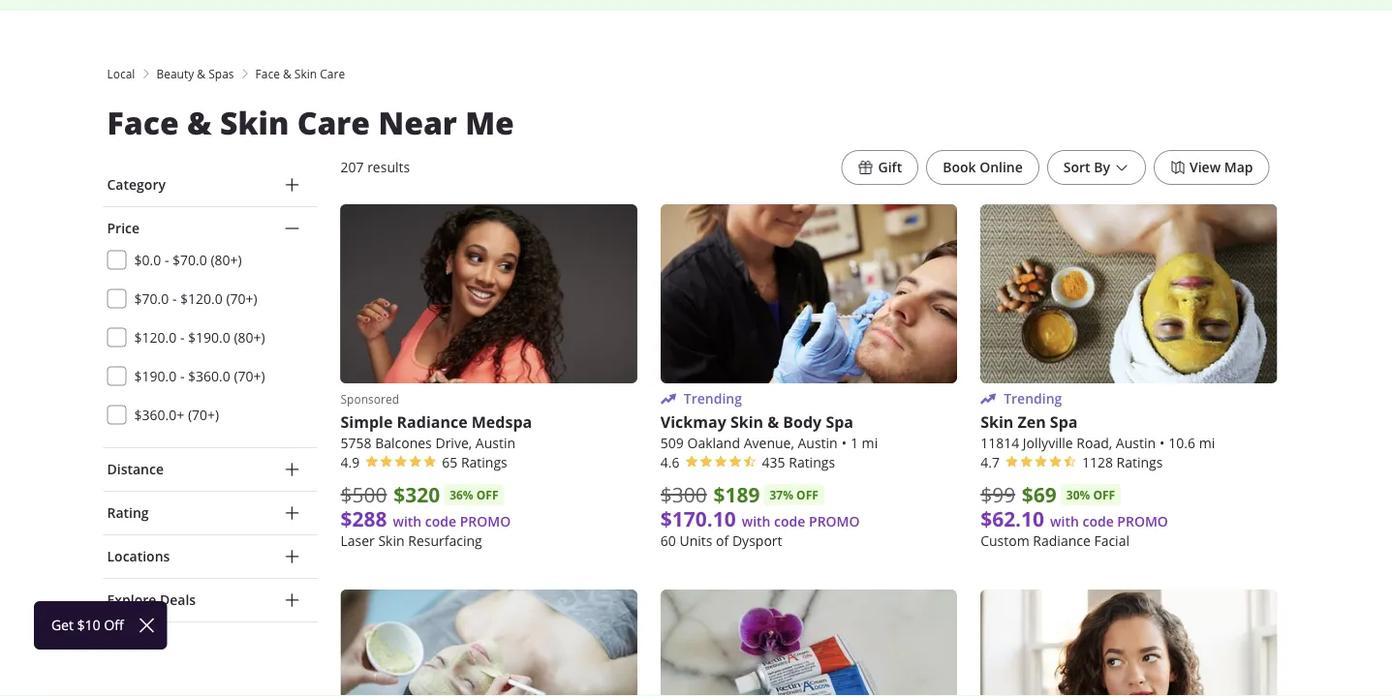 Task type: locate. For each thing, give the bounding box(es) containing it.
1 horizontal spatial with
[[742, 513, 771, 531]]

& up face & skin care near me
[[283, 66, 292, 81]]

1 horizontal spatial promo
[[809, 513, 860, 531]]

0 horizontal spatial code
[[425, 513, 457, 531]]

- down the $70.0 - $120.0 (70+)
[[180, 329, 185, 347]]

(80+) down price dropdown button
[[211, 251, 242, 269]]

1 vertical spatial $120.0
[[134, 329, 177, 347]]

skin up 11814
[[981, 412, 1014, 433]]

view map button
[[1154, 150, 1270, 185]]

2 ratings from the left
[[789, 454, 836, 472]]

3 promo from the left
[[1118, 513, 1169, 531]]

promo inside $99 $69 30% off $62.10 with code promo custom radiance facial
[[1118, 513, 1169, 531]]

care
[[320, 66, 345, 81], [297, 102, 370, 144]]

skin
[[295, 66, 317, 81], [220, 102, 289, 144], [731, 412, 764, 433], [981, 412, 1014, 433], [378, 533, 405, 551]]

•
[[842, 435, 847, 453], [1160, 435, 1165, 453]]

me
[[465, 102, 515, 144]]

avenue,
[[744, 435, 795, 453]]

509
[[661, 435, 684, 453]]

mi right 10.6
[[1200, 435, 1216, 453]]

with inside $99 $69 30% off $62.10 with code promo custom radiance facial
[[1051, 513, 1080, 531]]

0 vertical spatial care
[[320, 66, 345, 81]]

- down $0.0 - $70.0 (80+)
[[172, 290, 177, 308]]

trending up vickmay
[[684, 390, 742, 408]]

3 code from the left
[[1083, 513, 1114, 531]]

(70+) for $190.0 - $360.0 (70+)
[[234, 367, 265, 385]]

2 with from the left
[[742, 513, 771, 531]]

dysport
[[733, 533, 783, 551]]

0 horizontal spatial off
[[477, 487, 499, 504]]

promo inside $300 $189 37% off $170.10 with code promo 60 units of dysport
[[809, 513, 860, 531]]

$120.0
[[180, 290, 223, 308], [134, 329, 177, 347]]

& left spas
[[197, 66, 206, 81]]

1 with from the left
[[393, 513, 422, 531]]

1128 ratings
[[1083, 454, 1163, 472]]

ratings right 65
[[461, 454, 508, 472]]

by
[[1094, 158, 1111, 176]]

1 code from the left
[[425, 513, 457, 531]]

mi inside skin zen spa 11814 jollyville road, austin • 10.6 mi
[[1200, 435, 1216, 453]]

with down 30%
[[1051, 513, 1080, 531]]

1 horizontal spatial spa
[[1050, 412, 1078, 433]]

promo up facial on the right of the page
[[1118, 513, 1169, 531]]

(80+) up $190.0 - $360.0 (70+)
[[234, 329, 265, 347]]

with for $320
[[393, 513, 422, 531]]

rating button
[[103, 492, 317, 535]]

skin inside breadcrumbs element
[[295, 66, 317, 81]]

mi right the 1
[[862, 435, 878, 453]]

austin up 1128 ratings
[[1116, 435, 1156, 453]]

2 horizontal spatial with
[[1051, 513, 1080, 531]]

sort
[[1064, 158, 1091, 176]]

face right spas
[[255, 66, 280, 81]]

1 horizontal spatial radiance
[[1034, 533, 1091, 551]]

$70.0
[[173, 251, 207, 269], [134, 290, 169, 308]]

$170.10
[[661, 506, 736, 534]]

• left the 1
[[842, 435, 847, 453]]

0 horizontal spatial face
[[107, 102, 179, 144]]

care for face & skin care near me
[[297, 102, 370, 144]]

off inside $99 $69 30% off $62.10 with code promo custom radiance facial
[[1094, 487, 1116, 504]]

1 mi from the left
[[862, 435, 878, 453]]

1 horizontal spatial $190.0
[[188, 329, 230, 347]]

$120.0 down the $70.0 - $120.0 (70+)
[[134, 329, 177, 347]]

1 horizontal spatial ratings
[[789, 454, 836, 472]]

(70+) down $190.0 - $360.0 (70+)
[[188, 406, 219, 424]]

0 vertical spatial face
[[255, 66, 280, 81]]

• left 10.6
[[1160, 435, 1165, 453]]

ratings
[[461, 454, 508, 472], [789, 454, 836, 472], [1117, 454, 1163, 472]]

& for beauty & spas
[[197, 66, 206, 81]]

radiance down 30%
[[1034, 533, 1091, 551]]

off right 37%
[[797, 487, 819, 504]]

1 trending from the left
[[684, 390, 742, 408]]

results
[[367, 158, 410, 176]]

- left $360.0
[[180, 367, 185, 385]]

with down $320
[[393, 513, 422, 531]]

austin down body
[[798, 435, 838, 453]]

0 vertical spatial radiance
[[397, 412, 468, 433]]

(70+) right $360.0
[[234, 367, 265, 385]]

skin right laser
[[378, 533, 405, 551]]

1 horizontal spatial austin
[[798, 435, 838, 453]]

207 results
[[341, 158, 410, 176]]

radiance up drive,
[[397, 412, 468, 433]]

1 promo from the left
[[460, 513, 511, 531]]

0 vertical spatial $120.0
[[180, 290, 223, 308]]

ratings right 1128
[[1117, 454, 1163, 472]]

1 horizontal spatial $70.0
[[173, 251, 207, 269]]

(70+) for $70.0 - $120.0 (70+)
[[226, 290, 258, 308]]

$70.0 down $0.0
[[134, 290, 169, 308]]

1 horizontal spatial face
[[255, 66, 280, 81]]

care up 207
[[297, 102, 370, 144]]

1 austin from the left
[[476, 435, 516, 453]]

promo for $320
[[460, 513, 511, 531]]

3 ratings from the left
[[1117, 454, 1163, 472]]

body
[[783, 412, 822, 433]]

off right 36%
[[477, 487, 499, 504]]

code inside $500 $320 36% off $288 with code promo laser skin resurfacing
[[425, 513, 457, 531]]

1 horizontal spatial code
[[775, 513, 806, 531]]

skin up face & skin care near me
[[295, 66, 317, 81]]

1
[[851, 435, 859, 453]]

0 horizontal spatial $70.0
[[134, 290, 169, 308]]

balcones
[[375, 435, 432, 453]]

ratings right 435
[[789, 454, 836, 472]]

$300 $189 37% off $170.10 with code promo 60 units of dysport
[[661, 481, 860, 551]]

2 horizontal spatial code
[[1083, 513, 1114, 531]]

code
[[425, 513, 457, 531], [775, 513, 806, 531], [1083, 513, 1114, 531]]

1 vertical spatial face
[[107, 102, 179, 144]]

$120.0 up $120.0 - $190.0 (80+) at the top of page
[[180, 290, 223, 308]]

gift
[[879, 158, 903, 176]]

- right $0.0
[[165, 251, 169, 269]]

off inside $300 $189 37% off $170.10 with code promo 60 units of dysport
[[797, 487, 819, 504]]

0 horizontal spatial radiance
[[397, 412, 468, 433]]

1 spa from the left
[[826, 412, 854, 433]]

trending
[[684, 390, 742, 408], [1004, 390, 1063, 408]]

1 vertical spatial (70+)
[[234, 367, 265, 385]]

radiance inside sponsored simple radiance medspa 5758 balcones drive, austin
[[397, 412, 468, 433]]

2 mi from the left
[[1200, 435, 1216, 453]]

price list
[[107, 249, 317, 432]]

code up facial on the right of the page
[[1083, 513, 1114, 531]]

austin inside sponsored simple radiance medspa 5758 balcones drive, austin
[[476, 435, 516, 453]]

spa
[[826, 412, 854, 433], [1050, 412, 1078, 433]]

0 horizontal spatial $120.0
[[134, 329, 177, 347]]

face down "local" link
[[107, 102, 179, 144]]

• inside vickmay skin & body spa 509 oakland avenue, austin • 1 mi
[[842, 435, 847, 453]]

2 horizontal spatial promo
[[1118, 513, 1169, 531]]

mi
[[862, 435, 878, 453], [1200, 435, 1216, 453]]

code inside $99 $69 30% off $62.10 with code promo custom radiance facial
[[1083, 513, 1114, 531]]

face & skin care near me
[[107, 102, 515, 144]]

$300
[[661, 481, 707, 509]]

skin inside skin zen spa 11814 jollyville road, austin • 10.6 mi
[[981, 412, 1014, 433]]

0 vertical spatial $70.0
[[173, 251, 207, 269]]

face
[[255, 66, 280, 81], [107, 102, 179, 144]]

care inside breadcrumbs element
[[320, 66, 345, 81]]

skin zen spa 11814 jollyville road, austin • 10.6 mi
[[981, 412, 1216, 453]]

code up the resurfacing
[[425, 513, 457, 531]]

promo inside $500 $320 36% off $288 with code promo laser skin resurfacing
[[460, 513, 511, 531]]

- for $120.0
[[172, 290, 177, 308]]

off for $189
[[797, 487, 819, 504]]

near
[[378, 102, 457, 144]]

1 horizontal spatial mi
[[1200, 435, 1216, 453]]

promo for $69
[[1118, 513, 1169, 531]]

care up face & skin care near me
[[320, 66, 345, 81]]

3 austin from the left
[[1116, 435, 1156, 453]]

(70+)
[[226, 290, 258, 308], [234, 367, 265, 385], [188, 406, 219, 424]]

spa inside vickmay skin & body spa 509 oakland avenue, austin • 1 mi
[[826, 412, 854, 433]]

0 horizontal spatial austin
[[476, 435, 516, 453]]

$190.0 up $360.0+
[[134, 367, 177, 385]]

spa inside skin zen spa 11814 jollyville road, austin • 10.6 mi
[[1050, 412, 1078, 433]]

$500
[[341, 481, 387, 509]]

view map
[[1190, 158, 1254, 176]]

0 horizontal spatial promo
[[460, 513, 511, 531]]

(80+)
[[211, 251, 242, 269], [234, 329, 265, 347]]

spa up jollyville
[[1050, 412, 1078, 433]]

2 promo from the left
[[809, 513, 860, 531]]

3 off from the left
[[1094, 487, 1116, 504]]

with inside $300 $189 37% off $170.10 with code promo 60 units of dysport
[[742, 513, 771, 531]]

beauty & spas
[[156, 66, 234, 81]]

promo down 36%
[[460, 513, 511, 531]]

code down 37%
[[775, 513, 806, 531]]

$190.0
[[188, 329, 230, 347], [134, 367, 177, 385]]

promo for $189
[[809, 513, 860, 531]]

$0.0
[[134, 251, 161, 269]]

1 off from the left
[[477, 487, 499, 504]]

$360.0+ (70+)
[[134, 406, 219, 424]]

0 vertical spatial (70+)
[[226, 290, 258, 308]]

1 vertical spatial radiance
[[1034, 533, 1091, 551]]

trending up zen
[[1004, 390, 1063, 408]]

& up "avenue," on the right of the page
[[768, 412, 779, 433]]

0 horizontal spatial •
[[842, 435, 847, 453]]

$500 $320 36% off $288 with code promo laser skin resurfacing
[[341, 481, 511, 551]]

1 vertical spatial (80+)
[[234, 329, 265, 347]]

2 trending from the left
[[1004, 390, 1063, 408]]

face for face & skin care
[[255, 66, 280, 81]]

code inside $300 $189 37% off $170.10 with code promo 60 units of dysport
[[775, 513, 806, 531]]

skin up "avenue," on the right of the page
[[731, 412, 764, 433]]

2 • from the left
[[1160, 435, 1165, 453]]

0 horizontal spatial with
[[393, 513, 422, 531]]

explore deals button
[[103, 580, 317, 622]]

2 off from the left
[[797, 487, 819, 504]]

care for face & skin care
[[320, 66, 345, 81]]

3 with from the left
[[1051, 513, 1080, 531]]

& down beauty & spas
[[187, 102, 212, 144]]

austin down medspa
[[476, 435, 516, 453]]

2 austin from the left
[[798, 435, 838, 453]]

$190.0 up $360.0
[[188, 329, 230, 347]]

$69
[[1022, 481, 1057, 509]]

book online button
[[927, 150, 1040, 185]]

2 code from the left
[[775, 513, 806, 531]]

1 horizontal spatial •
[[1160, 435, 1165, 453]]

-
[[165, 251, 169, 269], [172, 290, 177, 308], [180, 329, 185, 347], [180, 367, 185, 385]]

2 spa from the left
[[1050, 412, 1078, 433]]

1 horizontal spatial trending
[[1004, 390, 1063, 408]]

face for face & skin care near me
[[107, 102, 179, 144]]

ratings for $69
[[1117, 454, 1163, 472]]

0 vertical spatial $190.0
[[188, 329, 230, 347]]

0 horizontal spatial trending
[[684, 390, 742, 408]]

2 horizontal spatial ratings
[[1117, 454, 1163, 472]]

0 horizontal spatial ratings
[[461, 454, 508, 472]]

code for $320
[[425, 513, 457, 531]]

2 vertical spatial (70+)
[[188, 406, 219, 424]]

of
[[716, 533, 729, 551]]

4.7
[[981, 454, 1000, 472]]

spa up the 1
[[826, 412, 854, 433]]

promo down "435 ratings"
[[809, 513, 860, 531]]

promo
[[460, 513, 511, 531], [809, 513, 860, 531], [1118, 513, 1169, 531]]

1 ratings from the left
[[461, 454, 508, 472]]

1 vertical spatial care
[[297, 102, 370, 144]]

with
[[393, 513, 422, 531], [742, 513, 771, 531], [1051, 513, 1080, 531]]

$360.0
[[188, 367, 230, 385]]

skin inside $500 $320 36% off $288 with code promo laser skin resurfacing
[[378, 533, 405, 551]]

1 horizontal spatial off
[[797, 487, 819, 504]]

drive,
[[436, 435, 472, 453]]

2 horizontal spatial off
[[1094, 487, 1116, 504]]

1 horizontal spatial $120.0
[[180, 290, 223, 308]]

0 vertical spatial (80+)
[[211, 251, 242, 269]]

simple
[[341, 412, 393, 433]]

1 vertical spatial $190.0
[[134, 367, 177, 385]]

skin inside vickmay skin & body spa 509 oakland avenue, austin • 1 mi
[[731, 412, 764, 433]]

with inside $500 $320 36% off $288 with code promo laser skin resurfacing
[[393, 513, 422, 531]]

mi inside vickmay skin & body spa 509 oakland avenue, austin • 1 mi
[[862, 435, 878, 453]]

off inside $500 $320 36% off $288 with code promo laser skin resurfacing
[[477, 487, 499, 504]]

(70+) up $120.0 - $190.0 (80+) at the top of page
[[226, 290, 258, 308]]

face inside breadcrumbs element
[[255, 66, 280, 81]]

2 horizontal spatial austin
[[1116, 435, 1156, 453]]

with up dysport
[[742, 513, 771, 531]]

spas
[[209, 66, 234, 81]]

$190.0 - $360.0 (70+)
[[134, 367, 265, 385]]

0 horizontal spatial mi
[[862, 435, 878, 453]]

with for $69
[[1051, 513, 1080, 531]]

$70.0 down price dropdown button
[[173, 251, 207, 269]]

off right 30%
[[1094, 487, 1116, 504]]

& for face & skin care
[[283, 66, 292, 81]]

sponsored simple radiance medspa 5758 balcones drive, austin
[[341, 392, 532, 453]]

0 horizontal spatial spa
[[826, 412, 854, 433]]

1 • from the left
[[842, 435, 847, 453]]



Task type: describe. For each thing, give the bounding box(es) containing it.
$189
[[714, 481, 760, 509]]

$70.0 - $120.0 (70+)
[[134, 290, 258, 308]]

locations
[[107, 548, 170, 566]]

code for $189
[[775, 513, 806, 531]]

vickmay skin & body spa 509 oakland avenue, austin • 1 mi
[[661, 412, 878, 453]]

book online
[[943, 158, 1023, 176]]

36%
[[450, 487, 474, 504]]

4.6
[[661, 454, 680, 472]]

207
[[341, 158, 364, 176]]

5758
[[341, 435, 372, 453]]

rating
[[107, 504, 149, 522]]

facial
[[1095, 533, 1130, 551]]

60
[[661, 533, 676, 551]]

ratings for $320
[[461, 454, 508, 472]]

4.9
[[341, 454, 360, 472]]

oakland
[[688, 435, 741, 453]]

radiance inside $99 $69 30% off $62.10 with code promo custom radiance facial
[[1034, 533, 1091, 551]]

book
[[943, 158, 977, 176]]

435 ratings
[[762, 454, 836, 472]]

off for $320
[[477, 487, 499, 504]]

resurfacing
[[408, 533, 482, 551]]

skin down spas
[[220, 102, 289, 144]]

face & skin care
[[255, 66, 345, 81]]

laser
[[341, 533, 375, 551]]

distance button
[[103, 449, 317, 491]]

distance
[[107, 461, 164, 479]]

65
[[442, 454, 458, 472]]

$0.0 - $70.0 (80+)
[[134, 251, 242, 269]]

trending for $189
[[684, 390, 742, 408]]

map
[[1225, 158, 1254, 176]]

price button
[[103, 207, 317, 250]]

locations button
[[103, 536, 317, 579]]

1128
[[1083, 454, 1114, 472]]

$320
[[394, 481, 440, 509]]

austin inside vickmay skin & body spa 509 oakland avenue, austin • 1 mi
[[798, 435, 838, 453]]

beauty & spas link
[[156, 65, 234, 82]]

65 ratings
[[442, 454, 508, 472]]

(80+) for $0.0 - $70.0 (80+)
[[211, 251, 242, 269]]

view
[[1190, 158, 1221, 176]]

sponsored
[[341, 392, 399, 407]]

30%
[[1067, 487, 1091, 504]]

category button
[[103, 164, 317, 206]]

- for $70.0
[[165, 251, 169, 269]]

beauty
[[156, 66, 194, 81]]

$62.10
[[981, 506, 1045, 534]]

explore
[[107, 592, 156, 610]]

37%
[[770, 487, 794, 504]]

deals
[[160, 592, 196, 610]]

jollyville
[[1023, 435, 1074, 453]]

code for $69
[[1083, 513, 1114, 531]]

sort by
[[1064, 158, 1111, 176]]

trending for $69
[[1004, 390, 1063, 408]]

medspa
[[472, 412, 532, 433]]

$99 $69 30% off $62.10 with code promo custom radiance facial
[[981, 481, 1169, 551]]

- for $360.0
[[180, 367, 185, 385]]

local
[[107, 66, 135, 81]]

• inside skin zen spa 11814 jollyville road, austin • 10.6 mi
[[1160, 435, 1165, 453]]

off for $69
[[1094, 487, 1116, 504]]

10.6
[[1169, 435, 1196, 453]]

gift button
[[842, 150, 919, 185]]

0 horizontal spatial $190.0
[[134, 367, 177, 385]]

$360.0+
[[134, 406, 184, 424]]

category
[[107, 176, 166, 194]]

austin inside skin zen spa 11814 jollyville road, austin • 10.6 mi
[[1116, 435, 1156, 453]]

local link
[[107, 65, 135, 82]]

vickmay
[[661, 412, 727, 433]]

with for $189
[[742, 513, 771, 531]]

(80+) for $120.0 - $190.0 (80+)
[[234, 329, 265, 347]]

ratings for $189
[[789, 454, 836, 472]]

zen
[[1018, 412, 1046, 433]]

breadcrumbs element
[[103, 65, 1290, 82]]

sort by button
[[1048, 150, 1147, 185]]

explore deals
[[107, 592, 196, 610]]

1 vertical spatial $70.0
[[134, 290, 169, 308]]

& for face & skin care near me
[[187, 102, 212, 144]]

custom
[[981, 533, 1030, 551]]

units
[[680, 533, 713, 551]]

online
[[980, 158, 1023, 176]]

$288
[[341, 506, 387, 534]]

11814
[[981, 435, 1020, 453]]

& inside vickmay skin & body spa 509 oakland avenue, austin • 1 mi
[[768, 412, 779, 433]]

$99
[[981, 481, 1016, 509]]

- for $190.0
[[180, 329, 185, 347]]

road,
[[1077, 435, 1113, 453]]

435
[[762, 454, 786, 472]]

$120.0 - $190.0 (80+)
[[134, 329, 265, 347]]

price
[[107, 220, 140, 237]]



Task type: vqa. For each thing, say whether or not it's contained in the screenshot.
100,000+
no



